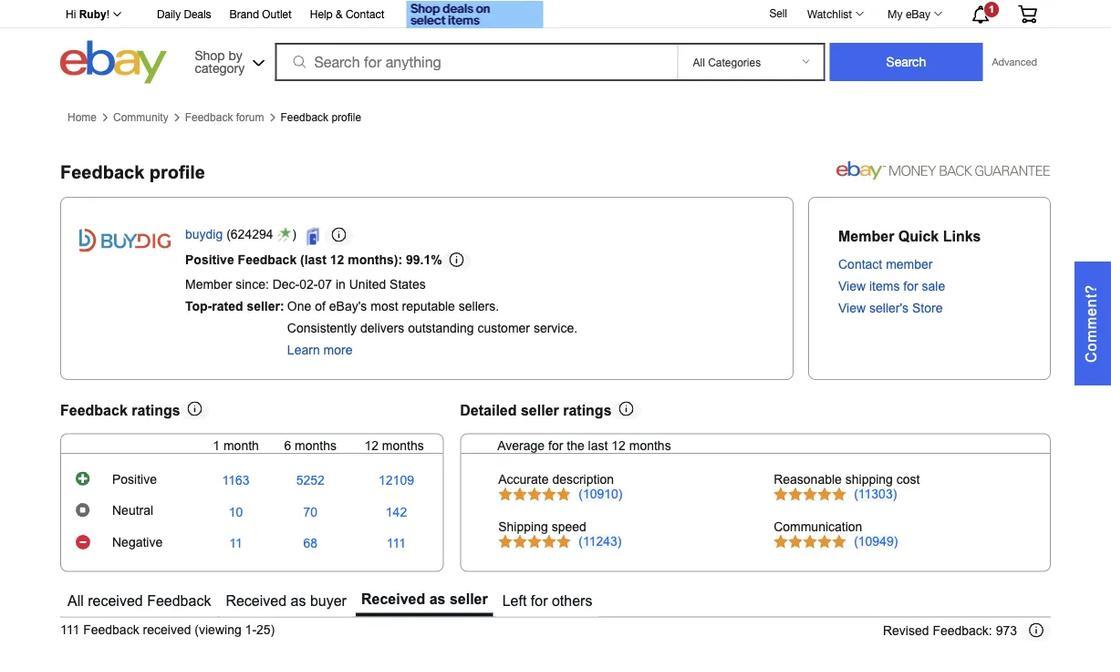 Task type: locate. For each thing, give the bounding box(es) containing it.
11303 ratings received on reasonable shipping cost. click to check average rating. element
[[854, 488, 897, 502]]

positive up neutral
[[112, 473, 157, 487]]

0 horizontal spatial received
[[226, 593, 287, 610]]

1 horizontal spatial member
[[839, 228, 895, 245]]

ebay
[[906, 7, 931, 20]]

received inside received as buyer button
[[226, 593, 287, 610]]

1 horizontal spatial 1
[[989, 4, 995, 15]]

feedback profile link
[[281, 111, 361, 124]]

feedback profile main content
[[60, 103, 1111, 648]]

states
[[390, 278, 426, 292]]

account navigation
[[56, 0, 1051, 31]]

received
[[361, 592, 425, 608], [226, 593, 287, 610]]

left for others button
[[497, 587, 598, 617]]

1 vertical spatial 1
[[213, 439, 220, 453]]

received inside received as seller button
[[361, 592, 425, 608]]

month
[[224, 439, 259, 453]]

for right left at the left of the page
[[531, 593, 548, 610]]

positive for positive feedback (last 12 months): 99.1%
[[185, 253, 234, 267]]

5252
[[296, 474, 325, 488]]

contact inside contact member view items for sale view seller's store
[[839, 258, 883, 272]]

6
[[284, 439, 291, 453]]

1 vertical spatial positive
[[112, 473, 157, 487]]

1 vertical spatial member
[[185, 278, 232, 292]]

1 view from the top
[[839, 280, 866, 294]]

seller left left at the left of the page
[[450, 592, 488, 608]]

feedback profile for "feedback profile page for buydig" element
[[60, 162, 205, 182]]

none submit inside shop by category banner
[[830, 43, 983, 81]]

watchlist link
[[798, 3, 872, 25]]

1 horizontal spatial for
[[548, 439, 563, 453]]

2 months from the left
[[382, 439, 424, 453]]

1 left your shopping cart icon
[[989, 4, 995, 15]]

0 vertical spatial profile
[[332, 111, 361, 124]]

111 down 142 button
[[387, 537, 406, 551]]

hi
[[66, 8, 76, 21]]

0 horizontal spatial contact
[[346, 8, 385, 21]]

12 right (last
[[330, 253, 344, 267]]

shop
[[195, 47, 225, 63]]

111 for 111 feedback received (viewing 1-25)
[[60, 624, 80, 638]]

shop by category banner
[[56, 0, 1051, 89]]

0 horizontal spatial member
[[185, 278, 232, 292]]

home
[[68, 111, 97, 124]]

comment?
[[1084, 285, 1100, 363]]

for down the member
[[904, 280, 919, 294]]

deals
[[184, 8, 211, 21]]

feedback inside feedback profile link
[[281, 111, 329, 124]]

as for seller
[[429, 592, 446, 608]]

for inside button
[[531, 593, 548, 610]]

feedback profile down community link
[[60, 162, 205, 182]]

detailed
[[460, 402, 517, 419]]

since:
[[236, 278, 269, 292]]

2 horizontal spatial months
[[629, 439, 671, 453]]

0 vertical spatial seller
[[521, 402, 559, 419]]

feedback
[[185, 111, 233, 124], [281, 111, 329, 124], [60, 162, 144, 182], [238, 253, 297, 267], [60, 402, 128, 419], [147, 593, 211, 610], [83, 624, 139, 638]]

received
[[88, 593, 143, 610], [143, 624, 191, 638]]

buyer
[[310, 593, 347, 610]]

(10949)
[[854, 535, 898, 549]]

contact member view items for sale view seller's store
[[839, 258, 946, 316]]

feedback profile right forum
[[281, 111, 361, 124]]

0 vertical spatial 1
[[989, 4, 995, 15]]

1 vertical spatial view
[[839, 302, 866, 316]]

None submit
[[830, 43, 983, 81]]

0 vertical spatial for
[[904, 280, 919, 294]]

0 vertical spatial contact
[[346, 8, 385, 21]]

reasonable shipping cost
[[774, 473, 920, 487]]

0 horizontal spatial as
[[291, 593, 306, 610]]

brand outlet
[[230, 8, 292, 21]]

shipping
[[846, 473, 893, 487]]

community link
[[113, 111, 169, 124]]

member inside the member since: dec-02-07 in united states top-rated seller: one of ebay's most reputable sellers. consistently delivers outstanding customer service. learn more
[[185, 278, 232, 292]]

received for received as seller
[[361, 592, 425, 608]]

all received feedback
[[68, 593, 211, 610]]

member quick links
[[839, 228, 981, 245]]

1 vertical spatial seller
[[450, 592, 488, 608]]

contact member link
[[839, 258, 933, 272]]

home link
[[68, 111, 97, 124]]

in
[[336, 278, 346, 292]]

0 horizontal spatial for
[[531, 593, 548, 610]]

profile
[[332, 111, 361, 124], [149, 162, 205, 182]]

0 horizontal spatial 1
[[213, 439, 220, 453]]

1 horizontal spatial months
[[382, 439, 424, 453]]

0 horizontal spatial seller
[[450, 592, 488, 608]]

top-
[[185, 300, 212, 314]]

1 vertical spatial 111
[[60, 624, 80, 638]]

1 horizontal spatial received
[[361, 592, 425, 608]]

get an extra 15% off image
[[407, 1, 544, 28]]

member up "contact member" link
[[839, 228, 895, 245]]

shipping speed
[[498, 520, 587, 534]]

2 vertical spatial for
[[531, 593, 548, 610]]

shop by category
[[195, 47, 245, 75]]

advanced link
[[983, 44, 1047, 80]]

11 button
[[229, 537, 243, 552]]

shop by category button
[[187, 41, 269, 80]]

left
[[503, 593, 527, 610]]

the
[[567, 439, 585, 453]]

1 horizontal spatial as
[[429, 592, 446, 608]]

months for 12 months
[[382, 439, 424, 453]]

1 vertical spatial for
[[548, 439, 563, 453]]

member up top- in the top left of the page
[[185, 278, 232, 292]]

forum
[[236, 111, 264, 124]]

2 horizontal spatial for
[[904, 280, 919, 294]]

0 vertical spatial received
[[88, 593, 143, 610]]

1 horizontal spatial contact
[[839, 258, 883, 272]]

ratings
[[132, 402, 180, 419], [563, 402, 612, 419]]

united
[[349, 278, 386, 292]]

0 horizontal spatial months
[[295, 439, 337, 453]]

for for average for the last 12 months
[[548, 439, 563, 453]]

70 button
[[303, 506, 318, 520]]

1 horizontal spatial profile
[[332, 111, 361, 124]]

1 horizontal spatial feedback profile
[[281, 111, 361, 124]]

1 inside dropdown button
[[989, 4, 995, 15]]

profile inside feedback profile link
[[332, 111, 361, 124]]

sell
[[770, 6, 788, 19]]

1 horizontal spatial 111
[[387, 537, 406, 551]]

delivers
[[360, 322, 404, 336]]

contact right &
[[346, 8, 385, 21]]

view left items
[[839, 280, 866, 294]]

as left left at the left of the page
[[429, 592, 446, 608]]

0 horizontal spatial ratings
[[132, 402, 180, 419]]

12 right last
[[612, 439, 626, 453]]

0 vertical spatial 111
[[387, 537, 406, 551]]

received right all
[[88, 593, 143, 610]]

feedback ratings
[[60, 402, 180, 419]]

sellers.
[[459, 300, 499, 314]]

received down 111 button
[[361, 592, 425, 608]]

0 horizontal spatial 111
[[60, 624, 80, 638]]

description
[[552, 473, 614, 487]]

0 horizontal spatial 12
[[330, 253, 344, 267]]

1 vertical spatial received
[[143, 624, 191, 638]]

seller up average
[[521, 402, 559, 419]]

0 vertical spatial positive
[[185, 253, 234, 267]]

daily
[[157, 8, 181, 21]]

community
[[113, 111, 169, 124]]

0 horizontal spatial profile
[[149, 162, 205, 182]]

1-
[[245, 624, 256, 638]]

for
[[904, 280, 919, 294], [548, 439, 563, 453], [531, 593, 548, 610]]

buydig ( 624294
[[185, 228, 273, 242]]

received down all received feedback button
[[143, 624, 191, 638]]

watchlist
[[808, 7, 852, 20]]

received for received as buyer
[[226, 593, 287, 610]]

user profile for buydig image
[[79, 229, 171, 252]]

view
[[839, 280, 866, 294], [839, 302, 866, 316]]

help & contact
[[310, 8, 385, 21]]

category
[[195, 60, 245, 75]]

as left buyer in the left bottom of the page
[[291, 593, 306, 610]]

seller's
[[870, 302, 909, 316]]

0 vertical spatial member
[[839, 228, 895, 245]]

for left the
[[548, 439, 563, 453]]

months right last
[[629, 439, 671, 453]]

accurate description
[[498, 473, 614, 487]]

view left seller's
[[839, 302, 866, 316]]

most
[[371, 300, 398, 314]]

12
[[330, 253, 344, 267], [364, 439, 379, 453], [612, 439, 626, 453]]

received up "1-" at the bottom left
[[226, 593, 287, 610]]

member for member since: dec-02-07 in united states top-rated seller: one of ebay's most reputable sellers. consistently delivers outstanding customer service. learn more
[[185, 278, 232, 292]]

for inside contact member view items for sale view seller's store
[[904, 280, 919, 294]]

1 vertical spatial contact
[[839, 258, 883, 272]]

months right 6
[[295, 439, 337, 453]]

1 ratings from the left
[[132, 402, 180, 419]]

1 vertical spatial feedback profile
[[60, 162, 205, 182]]

1 left 'month'
[[213, 439, 220, 453]]

1 for 1
[[989, 4, 995, 15]]

0 horizontal spatial feedback profile
[[60, 162, 205, 182]]

my ebay
[[888, 7, 931, 20]]

25)
[[256, 624, 275, 638]]

as for buyer
[[291, 593, 306, 610]]

contact up items
[[839, 258, 883, 272]]

received inside button
[[88, 593, 143, 610]]

1 months from the left
[[295, 439, 337, 453]]

service.
[[534, 322, 578, 336]]

0 vertical spatial feedback profile
[[281, 111, 361, 124]]

1 horizontal spatial seller
[[521, 402, 559, 419]]

0 horizontal spatial positive
[[112, 473, 157, 487]]

contact
[[346, 8, 385, 21], [839, 258, 883, 272]]

111 down all
[[60, 624, 80, 638]]

click to go to buydig ebay store image
[[306, 228, 324, 246]]

1 inside feedback profile main content
[[213, 439, 220, 453]]

positive down buydig link
[[185, 253, 234, 267]]

2 horizontal spatial 12
[[612, 439, 626, 453]]

111 feedback received (viewing 1-25)
[[60, 624, 275, 638]]

speed
[[552, 520, 587, 534]]

all received feedback button
[[62, 587, 217, 617]]

months up 12109
[[382, 439, 424, 453]]

1 vertical spatial profile
[[149, 162, 205, 182]]

my
[[888, 7, 903, 20]]

view seller's store link
[[839, 302, 943, 316]]

12109
[[379, 474, 414, 488]]

0 vertical spatial view
[[839, 280, 866, 294]]

outlet
[[262, 8, 292, 21]]

sale
[[922, 280, 946, 294]]

1 horizontal spatial positive
[[185, 253, 234, 267]]

12 right the "6 months"
[[364, 439, 379, 453]]

1 horizontal spatial ratings
[[563, 402, 612, 419]]

10 button
[[229, 506, 243, 520]]



Task type: vqa. For each thing, say whether or not it's contained in the screenshot.


Task type: describe. For each thing, give the bounding box(es) containing it.
(10949) button
[[854, 535, 898, 550]]

consistently
[[287, 322, 357, 336]]

received as seller
[[361, 592, 488, 608]]

quick
[[899, 228, 939, 245]]

(11303)
[[854, 488, 897, 502]]

seller:
[[247, 300, 284, 314]]

(
[[226, 228, 231, 242]]

(10910)
[[579, 488, 623, 502]]

feedback profile for feedback profile link at the left top of page
[[281, 111, 361, 124]]

99.1%
[[406, 253, 442, 267]]

feedback inside feedback forum link
[[185, 111, 233, 124]]

view items for sale link
[[839, 280, 946, 294]]

store
[[913, 302, 943, 316]]

average
[[498, 439, 545, 453]]

links
[[943, 228, 981, 245]]

your shopping cart image
[[1017, 5, 1038, 23]]

sell link
[[761, 6, 796, 19]]

11243 ratings received on shipping speed. click to check average rating. element
[[579, 535, 622, 549]]

advanced
[[992, 56, 1038, 68]]

revised
[[883, 625, 929, 639]]

communication
[[774, 520, 863, 534]]

Search for anything text field
[[278, 45, 674, 79]]

12 months
[[364, 439, 424, 453]]

1163
[[222, 474, 250, 488]]

reasonable
[[774, 473, 842, 487]]

items
[[870, 280, 900, 294]]

624294
[[231, 228, 273, 242]]

positive for positive
[[112, 473, 157, 487]]

1 for 1 month
[[213, 439, 220, 453]]

customer
[[478, 322, 530, 336]]

profile for "feedback profile page for buydig" element
[[149, 162, 205, 182]]

feedback score is 624294 element
[[231, 228, 273, 246]]

10
[[229, 506, 243, 520]]

last
[[588, 439, 608, 453]]

profile for feedback profile link at the left top of page
[[332, 111, 361, 124]]

dec-
[[273, 278, 300, 292]]

my ebay link
[[878, 3, 951, 25]]

111 for 111 button
[[387, 537, 406, 551]]

feedback profile page for buydig element
[[60, 162, 205, 182]]

2 ratings from the left
[[563, 402, 612, 419]]

(10910) button
[[579, 488, 623, 503]]

one
[[287, 300, 311, 314]]

neutral
[[112, 504, 153, 518]]

2 view from the top
[[839, 302, 866, 316]]

help & contact link
[[310, 5, 385, 25]]

contact inside account 'navigation'
[[346, 8, 385, 21]]

(11243) button
[[579, 535, 622, 550]]

positive feedback (last 12 months): 99.1%
[[185, 253, 442, 267]]

hi ruby !
[[66, 8, 110, 21]]

revised feedback: 973
[[883, 625, 1017, 639]]

70
[[303, 506, 318, 520]]

5252 button
[[296, 474, 325, 489]]

left for others
[[503, 593, 593, 610]]

for for left for others
[[531, 593, 548, 610]]

average for the last 12 months
[[498, 439, 671, 453]]

member since: dec-02-07 in united states top-rated seller: one of ebay's most reputable sellers. consistently delivers outstanding customer service. learn more
[[185, 278, 578, 358]]

member
[[886, 258, 933, 272]]

(11303) button
[[854, 488, 897, 503]]

11
[[229, 537, 243, 551]]

02-
[[300, 278, 318, 292]]

10910 ratings received on accurate description. click to check average rating. element
[[579, 488, 623, 502]]

buydig link
[[185, 228, 223, 246]]

973
[[996, 625, 1017, 639]]

feedback:
[[933, 625, 993, 639]]

12109 button
[[379, 474, 414, 489]]

outstanding
[[408, 322, 474, 336]]

68
[[303, 537, 318, 551]]

(11243)
[[579, 535, 622, 549]]

142
[[386, 506, 407, 520]]

142 button
[[386, 506, 407, 520]]

feedback forum
[[185, 111, 264, 124]]

all
[[68, 593, 84, 610]]

months for 6 months
[[295, 439, 337, 453]]

feedback inside all received feedback button
[[147, 593, 211, 610]]

member for member quick links
[[839, 228, 895, 245]]

ebay's
[[329, 300, 367, 314]]

ebay money back guarantee policy image
[[837, 158, 1051, 180]]

accurate
[[498, 473, 549, 487]]

&
[[336, 8, 343, 21]]

10949 ratings received on communication. click to check average rating. element
[[854, 535, 898, 549]]

1 horizontal spatial 12
[[364, 439, 379, 453]]

rated
[[212, 300, 243, 314]]

shipping
[[498, 520, 548, 534]]

negative
[[112, 536, 163, 550]]

07
[[318, 278, 332, 292]]

months):
[[348, 253, 402, 267]]

others
[[552, 593, 593, 610]]

brand outlet link
[[230, 5, 292, 25]]

3 months from the left
[[629, 439, 671, 453]]

seller inside button
[[450, 592, 488, 608]]

feedback forum link
[[185, 111, 264, 124]]

!
[[106, 8, 110, 21]]

learn
[[287, 344, 320, 358]]



